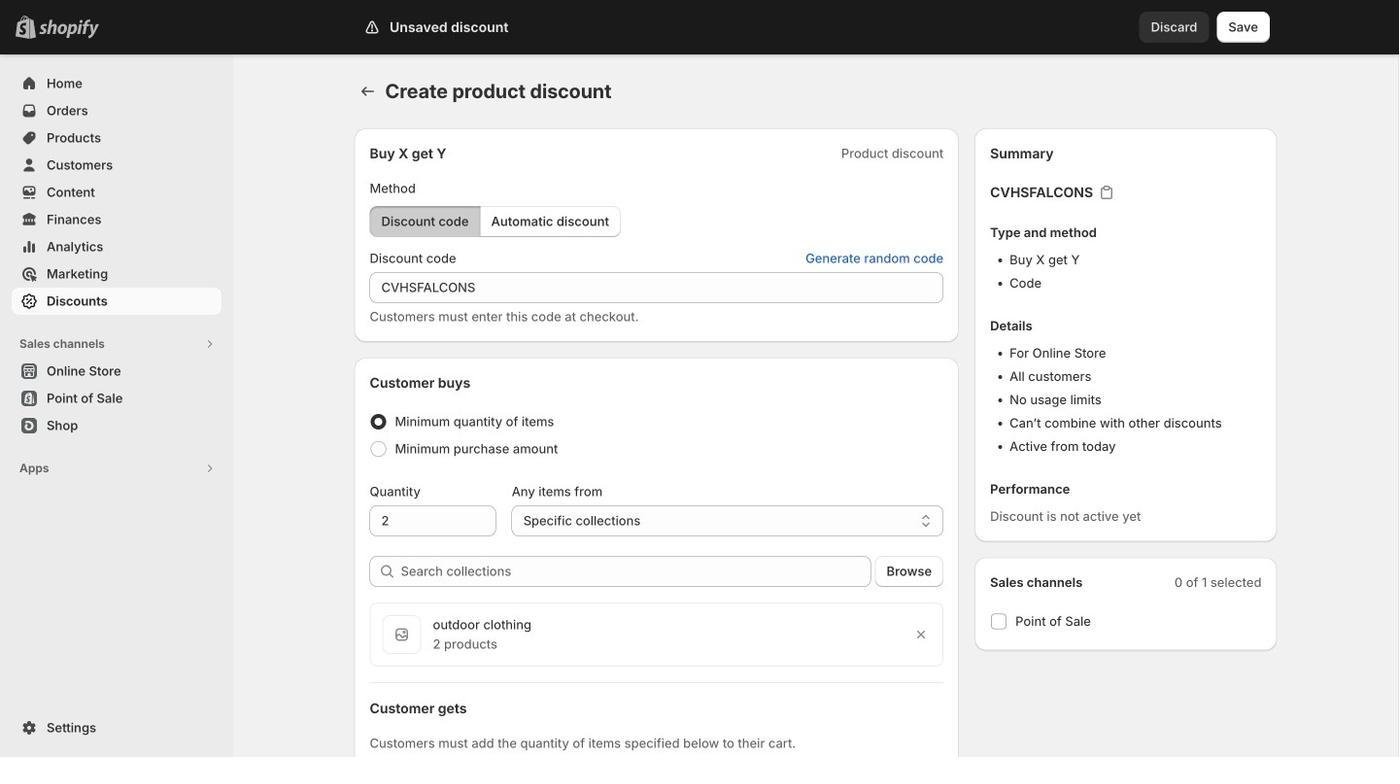 Task type: describe. For each thing, give the bounding box(es) containing it.
Search collections text field
[[401, 556, 871, 587]]

shopify image
[[39, 19, 99, 39]]



Task type: locate. For each thing, give the bounding box(es) containing it.
None text field
[[370, 272, 944, 303]]

None text field
[[370, 505, 496, 537]]



Task type: vqa. For each thing, say whether or not it's contained in the screenshot.
Shopify image
yes



